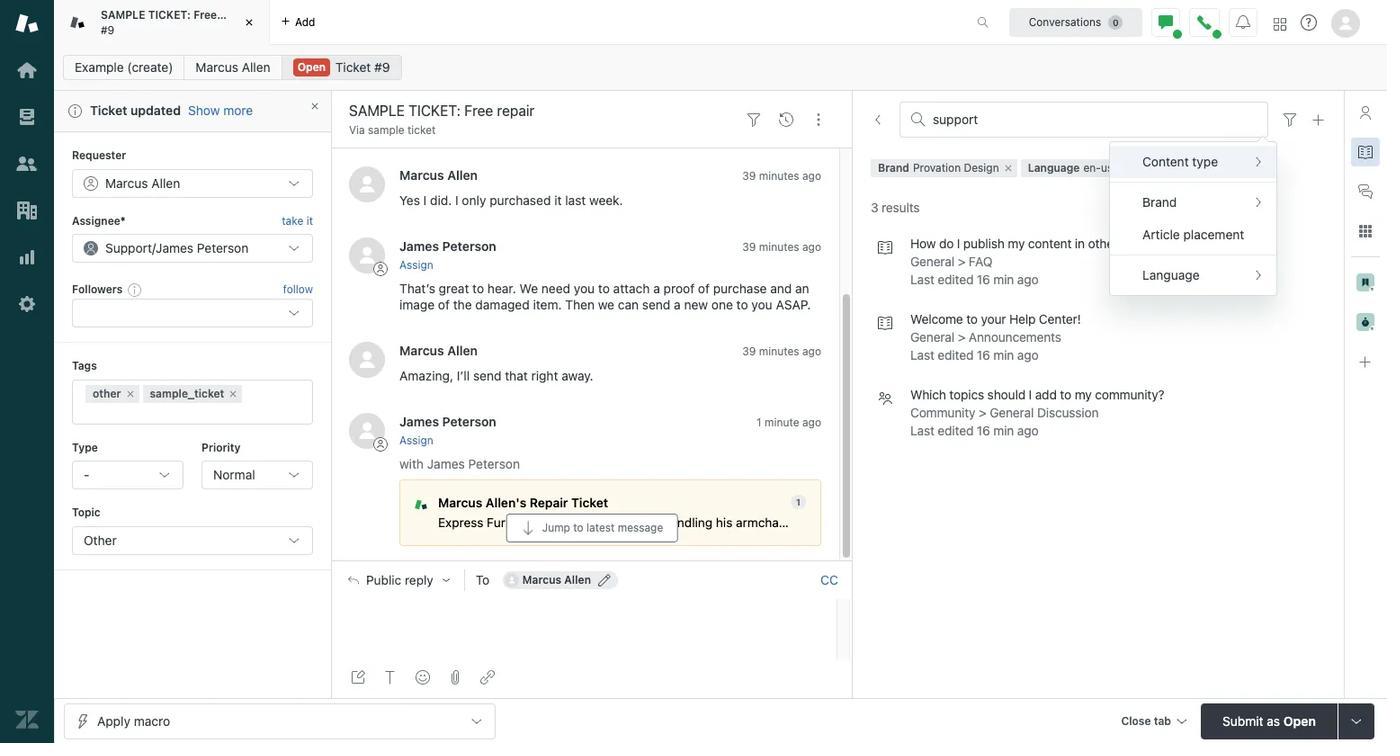 Task type: vqa. For each thing, say whether or not it's contained in the screenshot.
the topmost hybrid
no



Task type: describe. For each thing, give the bounding box(es) containing it.
content type
[[1143, 154, 1218, 169]]

16 inside "‭welcome to your help center!‬ ‭general‬ > ‭announcements‬ last edited 16 min ago"
[[977, 348, 990, 363]]

language for language en-us
[[1028, 161, 1080, 175]]

example
[[75, 59, 124, 75]]

min inside "‭welcome to your help center!‬ ‭general‬ > ‭announcements‬ last edited 16 min ago"
[[994, 348, 1014, 363]]

‭how
[[911, 236, 936, 251]]

item.
[[533, 297, 562, 312]]

brand provation design
[[878, 161, 999, 175]]

support
[[105, 240, 152, 256]]

language for language
[[1143, 267, 1200, 283]]

placement
[[1184, 227, 1245, 242]]

marcus right marcus.allen@example.com "image"
[[523, 573, 562, 587]]

general
[[990, 405, 1034, 421]]

1 for 1 minute ago
[[757, 416, 762, 429]]

marcus allen inside secondary "element"
[[196, 59, 271, 75]]

follow button
[[283, 282, 313, 298]]

get help image
[[1301, 14, 1317, 31]]

‭welcome to your help center!‬ ‭general‬ > ‭announcements‬ last edited 16 min ago
[[911, 312, 1081, 363]]

yes i did. i only purchased it last week.
[[400, 192, 623, 208]]

topics
[[950, 387, 984, 403]]

remove image for design
[[1003, 163, 1014, 174]]

ticket:
[[148, 8, 191, 22]]

my inside ‭how do i publish my content in other languages?‬ ‭general‬ > ‭faq‬ last edited 16 min ago
[[1008, 236, 1025, 251]]

marcus allen inside requester element
[[105, 175, 180, 190]]

assignee*
[[72, 214, 126, 227]]

tab containing sample ticket: free repair
[[54, 0, 270, 45]]

marcus inside requester element
[[105, 175, 148, 190]]

help
[[1010, 312, 1036, 327]]

1 vertical spatial of
[[438, 297, 450, 312]]

the
[[453, 297, 472, 312]]

#9 inside the sample ticket: free repair #9
[[101, 23, 114, 36]]

topic element
[[72, 526, 313, 555]]

conversationlabel log
[[331, 31, 853, 561]]

james peterson assign for 39 minutes ago
[[400, 238, 497, 272]]

followers
[[72, 283, 123, 296]]

apply
[[97, 713, 130, 728]]

1 minute ago text field
[[757, 416, 822, 429]]

to inside button
[[573, 521, 584, 535]]

3 avatar image from the top
[[349, 342, 385, 378]]

to up we
[[598, 281, 610, 296]]

ticket #9
[[336, 59, 390, 75]]

clear filters link
[[1135, 159, 1209, 178]]

> inside ‭which topics should i add to my community?‬ community > general discussion last edited 16 min ago
[[979, 405, 987, 421]]

minutes for week.
[[759, 169, 800, 182]]

close
[[1122, 714, 1151, 728]]

ago down asap.
[[803, 345, 822, 358]]

an
[[796, 281, 810, 296]]

via sample ticket
[[349, 123, 436, 137]]

to
[[476, 572, 490, 588]]

‭how do i publish my content in other languages?‬ ‭general‬ > ‭faq‬ last edited 16 min ago
[[911, 236, 1187, 287]]

info on adding followers image
[[128, 283, 142, 297]]

> inside "‭welcome to your help center!‬ ‭general‬ > ‭announcements‬ last edited 16 min ago"
[[958, 330, 966, 345]]

‭which topics should i add to my community?‬ community > general discussion last edited 16 min ago
[[911, 387, 1165, 439]]

marcus up yes
[[400, 167, 444, 182]]

purchase
[[713, 281, 767, 296]]

reply
[[405, 573, 434, 588]]

need
[[542, 281, 571, 296]]

assign button for 39
[[400, 257, 433, 273]]

to down purchase
[[737, 297, 748, 312]]

only
[[462, 192, 486, 208]]

ticket inside conversationlabel log
[[571, 496, 608, 510]]

close ticket collision notification image
[[310, 100, 320, 111]]

allen's
[[486, 496, 527, 510]]

filters
[[1172, 159, 1205, 175]]

to left hear.
[[473, 281, 484, 296]]

- button
[[72, 461, 184, 490]]

tab
[[1154, 714, 1172, 728]]

zendesk image
[[15, 708, 39, 732]]

events image
[[779, 112, 794, 127]]

button displays agent's chat status as online. image
[[1159, 15, 1173, 29]]

conversations button
[[1010, 8, 1143, 36]]

amazing, i'll send that right away.
[[400, 368, 594, 383]]

more
[[223, 103, 253, 118]]

‭faq‬
[[969, 254, 993, 269]]

0 vertical spatial a
[[653, 281, 660, 296]]

brand for brand provation design
[[878, 161, 910, 175]]

away.
[[562, 368, 594, 383]]

take
[[282, 214, 304, 227]]

get started image
[[15, 58, 39, 82]]

amazing,
[[400, 368, 454, 383]]

> inside ‭how do i publish my content in other languages?‬ ‭general‬ > ‭faq‬ last edited 16 min ago
[[958, 254, 966, 269]]

‭general‬ inside "‭welcome to your help center!‬ ‭general‬ > ‭announcements‬ last edited 16 min ago"
[[911, 330, 955, 345]]

message
[[618, 521, 663, 535]]

i'll
[[457, 368, 470, 383]]

sample
[[368, 123, 405, 137]]

my inside ‭which topics should i add to my community?‬ community > general discussion last edited 16 min ago
[[1075, 387, 1092, 403]]

1 vertical spatial a
[[674, 297, 681, 312]]

marcus allen up 'amazing,' in the left of the page
[[400, 343, 478, 358]]

content type menu item
[[1110, 146, 1277, 178]]

marcus.allen@example.com image
[[505, 573, 519, 588]]

allen inside requester element
[[151, 175, 180, 190]]

repair
[[220, 8, 251, 22]]

and
[[771, 281, 792, 296]]

edit user image
[[598, 574, 611, 587]]

ticket actions image
[[812, 112, 826, 127]]

close tab button
[[1113, 703, 1194, 742]]

draft mode image
[[351, 670, 365, 685]]

minutes for attach
[[759, 240, 800, 253]]

1 vertical spatial send
[[473, 368, 502, 383]]

39 minutes ago for week.
[[743, 169, 822, 182]]

damaged
[[475, 297, 530, 312]]

39 minutes ago text field for week.
[[743, 169, 822, 182]]

that's great to hear. we need you to attach a proof of purchase and an image of the damaged item. then we can send a new one to you asap.
[[400, 281, 813, 312]]

add inside popup button
[[295, 15, 315, 28]]

ago down the ticket actions icon
[[803, 169, 822, 182]]

customers image
[[15, 152, 39, 175]]

updated
[[131, 103, 181, 118]]

should
[[988, 387, 1026, 403]]

3 39 minutes ago text field from the top
[[743, 345, 822, 358]]

it inside conversationlabel log
[[554, 192, 562, 208]]

displays possible ticket submission types image
[[1350, 714, 1364, 728]]

add link (cmd k) image
[[481, 670, 495, 685]]

type
[[1193, 154, 1218, 169]]

customer context image
[[1359, 105, 1373, 120]]

marcus allen link inside secondary "element"
[[184, 55, 282, 80]]

marcus down with james peterson
[[438, 496, 483, 510]]

other
[[84, 532, 117, 548]]

language en-us
[[1028, 161, 1113, 175]]

‭which
[[911, 387, 946, 403]]

take it button
[[282, 212, 313, 230]]

hide composer image
[[585, 553, 599, 568]]

back image
[[871, 112, 885, 127]]

great
[[439, 281, 469, 296]]

right
[[531, 368, 558, 383]]

publish
[[964, 236, 1005, 251]]

sample ticket: free repair #9
[[101, 8, 251, 36]]

brand for brand
[[1143, 194, 1177, 210]]

peterson up allen's
[[468, 456, 520, 472]]

provation
[[913, 161, 961, 175]]

marcus allen down hide composer "image"
[[523, 573, 591, 587]]

1 for 1
[[796, 497, 801, 508]]

tabs tab list
[[54, 0, 958, 45]]

send inside that's great to hear. we need you to attach a proof of purchase and an image of the damaged item. then we can send a new one to you asap.
[[642, 297, 671, 312]]

ago inside ‭which topics should i add to my community?‬ community > general discussion last edited 16 min ago
[[1018, 423, 1039, 439]]

week.
[[589, 192, 623, 208]]

languages?‬
[[1122, 236, 1187, 251]]

repair
[[530, 496, 568, 510]]

it inside button
[[307, 214, 313, 227]]

with james peterson
[[400, 456, 520, 472]]

ticket
[[408, 123, 436, 137]]

tags
[[72, 359, 97, 373]]

ago up the an
[[803, 240, 822, 253]]

1 vertical spatial you
[[752, 297, 773, 312]]

community?‬
[[1095, 387, 1165, 403]]

ticket updated show more
[[90, 103, 253, 118]]

attach
[[613, 281, 650, 296]]

center!‬
[[1039, 312, 1081, 327]]

en-
[[1084, 161, 1101, 175]]

ticket for ticket #9
[[336, 59, 371, 75]]

add attachment image
[[448, 670, 463, 685]]

ago inside "‭welcome to your help center!‬ ‭general‬ > ‭announcements‬ last edited 16 min ago"
[[1018, 348, 1039, 363]]

/
[[152, 240, 156, 256]]



Task type: locate. For each thing, give the bounding box(es) containing it.
menu
[[1109, 141, 1278, 296]]

that's
[[400, 281, 435, 296]]

1 horizontal spatial other
[[1088, 236, 1119, 251]]

language
[[1028, 161, 1080, 175], [1143, 267, 1200, 283]]

james peterson link for 39
[[400, 238, 497, 253]]

0 vertical spatial #9
[[101, 23, 114, 36]]

2 39 from the top
[[743, 240, 756, 253]]

#9 inside secondary "element"
[[374, 59, 390, 75]]

a
[[653, 281, 660, 296], [674, 297, 681, 312]]

0 horizontal spatial a
[[653, 281, 660, 296]]

language down languages?‬
[[1143, 267, 1200, 283]]

james right support
[[156, 240, 194, 256]]

1 39 minutes ago from the top
[[743, 169, 822, 182]]

16 down ‭faq‬
[[977, 272, 990, 287]]

my right publish
[[1008, 236, 1025, 251]]

my up discussion
[[1075, 387, 1092, 403]]

peterson up great
[[442, 238, 497, 253]]

marcus allen link up did.
[[400, 167, 478, 182]]

brand up the 3 results
[[878, 161, 910, 175]]

article placement menu item
[[1110, 219, 1277, 251]]

you up then at top left
[[574, 281, 595, 296]]

1 remove image from the left
[[1003, 163, 1014, 174]]

james peterson link up with james peterson
[[400, 414, 497, 429]]

39 for week.
[[743, 169, 756, 182]]

0 vertical spatial min
[[994, 272, 1014, 287]]

last down "community" at right
[[911, 423, 935, 439]]

1 down 1 minute ago
[[796, 497, 801, 508]]

2 vertical spatial minutes
[[759, 345, 800, 358]]

0 horizontal spatial send
[[473, 368, 502, 383]]

close image
[[240, 13, 258, 31]]

1 james peterson link from the top
[[400, 238, 497, 253]]

1 vertical spatial james peterson link
[[400, 414, 497, 429]]

remove image left sample_ticket
[[125, 389, 135, 399]]

0 vertical spatial assign
[[400, 258, 433, 272]]

brand inside menu item
[[1143, 194, 1177, 210]]

ago down ‭announcements‬
[[1018, 348, 1039, 363]]

1 vertical spatial add
[[1035, 387, 1057, 403]]

ticket inside ticket updated show more
[[90, 103, 127, 118]]

submit
[[1223, 713, 1264, 728]]

39 minutes ago up and on the top right of the page
[[743, 240, 822, 253]]

2 16 from the top
[[977, 348, 990, 363]]

2 james peterson link from the top
[[400, 414, 497, 429]]

as
[[1267, 713, 1281, 728]]

1 vertical spatial #9
[[374, 59, 390, 75]]

0 horizontal spatial remove image
[[1003, 163, 1014, 174]]

followers element
[[72, 299, 313, 328]]

minutes down asap.
[[759, 345, 800, 358]]

open right as
[[1284, 713, 1316, 728]]

marcus allen up more
[[196, 59, 271, 75]]

2 edited from the top
[[938, 348, 974, 363]]

1 vertical spatial marcus allen link
[[400, 167, 478, 182]]

assign
[[400, 258, 433, 272], [400, 434, 433, 447]]

allen up only
[[447, 167, 478, 182]]

‭general‬
[[911, 254, 955, 269], [911, 330, 955, 345]]

edited down ‭faq‬
[[938, 272, 974, 287]]

we
[[520, 281, 538, 296]]

i right yes
[[424, 192, 427, 208]]

0 horizontal spatial my
[[1008, 236, 1025, 251]]

to left your
[[967, 312, 978, 327]]

1 horizontal spatial add
[[1035, 387, 1057, 403]]

insert emojis image
[[416, 670, 430, 685]]

remove image for sample_ticket
[[228, 389, 239, 399]]

that
[[505, 368, 528, 383]]

send down proof
[[642, 297, 671, 312]]

2 vertical spatial 39
[[743, 345, 756, 358]]

allen
[[242, 59, 271, 75], [447, 167, 478, 182], [151, 175, 180, 190], [447, 343, 478, 358], [564, 573, 591, 587]]

1 horizontal spatial #9
[[374, 59, 390, 75]]

0 horizontal spatial brand
[[878, 161, 910, 175]]

article placement
[[1143, 227, 1245, 242]]

1 vertical spatial it
[[307, 214, 313, 227]]

public reply button
[[332, 562, 464, 599]]

1 min from the top
[[994, 272, 1014, 287]]

1 horizontal spatial remove image
[[228, 389, 239, 399]]

3 last from the top
[[911, 423, 935, 439]]

0 horizontal spatial remove image
[[125, 389, 135, 399]]

1 vertical spatial james peterson assign
[[400, 414, 497, 447]]

1 vertical spatial my
[[1075, 387, 1092, 403]]

ticket up jump to latest message button
[[571, 496, 608, 510]]

assign for 1 minute ago
[[400, 434, 433, 447]]

39 minutes ago text field up and on the top right of the page
[[743, 240, 822, 253]]

your
[[981, 312, 1006, 327]]

3
[[871, 200, 879, 215]]

bookmarks image
[[1357, 274, 1375, 292]]

views image
[[15, 105, 39, 129]]

language inside menu item
[[1143, 267, 1200, 283]]

with
[[400, 456, 424, 472]]

asap.
[[776, 297, 811, 312]]

ticket inside secondary "element"
[[336, 59, 371, 75]]

1 horizontal spatial you
[[752, 297, 773, 312]]

0 vertical spatial 16
[[977, 272, 990, 287]]

> left ‭faq‬
[[958, 254, 966, 269]]

1 horizontal spatial remove image
[[1117, 163, 1128, 174]]

0 horizontal spatial add
[[295, 15, 315, 28]]

peterson right /
[[197, 240, 249, 256]]

2 vertical spatial 39 minutes ago
[[743, 345, 822, 358]]

add inside ‭which topics should i add to my community?‬ community > general discussion last edited 16 min ago
[[1035, 387, 1057, 403]]

alert containing ticket updated
[[54, 91, 331, 133]]

2 vertical spatial last
[[911, 423, 935, 439]]

marcus allen up did.
[[400, 167, 478, 182]]

edited down "community" at right
[[938, 423, 974, 439]]

filter image left the events icon
[[747, 112, 761, 127]]

james inside assignee* element
[[156, 240, 194, 256]]

0 vertical spatial you
[[574, 281, 595, 296]]

min for i
[[994, 423, 1014, 439]]

assign button for 1
[[400, 433, 433, 449]]

>
[[958, 254, 966, 269], [958, 330, 966, 345], [979, 405, 987, 421]]

it right take
[[307, 214, 313, 227]]

example (create) button
[[63, 55, 185, 80]]

1 vertical spatial other
[[93, 387, 121, 400]]

1 vertical spatial 16
[[977, 348, 990, 363]]

0 vertical spatial ‭general‬
[[911, 254, 955, 269]]

notifications image
[[1236, 15, 1251, 29]]

of up new
[[698, 281, 710, 296]]

can
[[618, 297, 639, 312]]

1 vertical spatial 39
[[743, 240, 756, 253]]

marcus up 'amazing,' in the left of the page
[[400, 343, 444, 358]]

> down ‭welcome
[[958, 330, 966, 345]]

ago up help
[[1018, 272, 1039, 287]]

1 james peterson assign from the top
[[400, 238, 497, 272]]

then
[[565, 297, 595, 312]]

brand menu item
[[1110, 186, 1277, 219]]

0 vertical spatial 39
[[743, 169, 756, 182]]

39 minutes ago text field for attach
[[743, 240, 822, 253]]

edited down ‭welcome
[[938, 348, 974, 363]]

i right do
[[957, 236, 960, 251]]

0 vertical spatial ticket
[[336, 59, 371, 75]]

2 assign button from the top
[[400, 433, 433, 449]]

remove image right us
[[1117, 163, 1128, 174]]

16 inside ‭which topics should i add to my community?‬ community > general discussion last edited 16 min ago
[[977, 423, 990, 439]]

1 horizontal spatial filter image
[[1283, 112, 1298, 127]]

1 edited from the top
[[938, 272, 974, 287]]

4 avatar image from the top
[[349, 413, 385, 449]]

minute
[[765, 416, 800, 429]]

topic
[[72, 506, 101, 519]]

add right close image
[[295, 15, 315, 28]]

i
[[424, 192, 427, 208], [455, 192, 459, 208], [957, 236, 960, 251], [1029, 387, 1032, 403]]

0 horizontal spatial open
[[298, 60, 326, 74]]

marcus allen down requester
[[105, 175, 180, 190]]

marcus inside secondary "element"
[[196, 59, 238, 75]]

1 vertical spatial ticket
[[90, 103, 127, 118]]

39 minutes ago text field
[[743, 169, 822, 182], [743, 240, 822, 253], [743, 345, 822, 358]]

39 minutes ago for attach
[[743, 240, 822, 253]]

2 vertical spatial >
[[979, 405, 987, 421]]

0 vertical spatial last
[[911, 272, 935, 287]]

i inside ‭which topics should i add to my community?‬ community > general discussion last edited 16 min ago
[[1029, 387, 1032, 403]]

1 vertical spatial brand
[[1143, 194, 1177, 210]]

2 james peterson assign from the top
[[400, 414, 497, 447]]

main element
[[0, 0, 54, 743]]

zendesk products image
[[1274, 18, 1287, 30]]

1 ‭general‬ from the top
[[911, 254, 955, 269]]

other down tags
[[93, 387, 121, 400]]

2 39 minutes ago from the top
[[743, 240, 822, 253]]

last for ‭how do i publish my content in other languages?‬ ‭general‬ > ‭faq‬ last edited 16 min ago
[[911, 272, 935, 287]]

priority
[[202, 441, 241, 454]]

2 vertical spatial ticket
[[571, 496, 608, 510]]

1 horizontal spatial brand
[[1143, 194, 1177, 210]]

jump to latest message
[[542, 521, 663, 535]]

0 vertical spatial assign button
[[400, 257, 433, 273]]

1 minutes from the top
[[759, 169, 800, 182]]

Subject field
[[346, 100, 734, 121]]

you down and on the top right of the page
[[752, 297, 773, 312]]

1 vertical spatial language
[[1143, 267, 1200, 283]]

2 minutes from the top
[[759, 240, 800, 253]]

create or request article image
[[1312, 112, 1326, 127]]

39 minutes ago down asap.
[[743, 345, 822, 358]]

content
[[1028, 236, 1072, 251]]

1 vertical spatial ‭general‬
[[911, 330, 955, 345]]

1 horizontal spatial language
[[1143, 267, 1200, 283]]

1 left minute
[[757, 416, 762, 429]]

reporting image
[[15, 246, 39, 269]]

1 horizontal spatial my
[[1075, 387, 1092, 403]]

remove image for us
[[1117, 163, 1128, 174]]

2 horizontal spatial ticket
[[571, 496, 608, 510]]

3 39 from the top
[[743, 345, 756, 358]]

requester element
[[72, 169, 313, 198]]

0 horizontal spatial language
[[1028, 161, 1080, 175]]

2 assign from the top
[[400, 434, 433, 447]]

normal
[[213, 467, 255, 483]]

0 vertical spatial language
[[1028, 161, 1080, 175]]

0 vertical spatial open
[[298, 60, 326, 74]]

apps image
[[1359, 224, 1373, 238]]

filter image
[[747, 112, 761, 127], [1283, 112, 1298, 127]]

remove image right design at the top of the page
[[1003, 163, 1014, 174]]

0 vertical spatial my
[[1008, 236, 1025, 251]]

support / james peterson
[[105, 240, 249, 256]]

marcus allen link up more
[[184, 55, 282, 80]]

1 vertical spatial edited
[[938, 348, 974, 363]]

assign up with
[[400, 434, 433, 447]]

to right jump
[[573, 521, 584, 535]]

1 vertical spatial 39 minutes ago
[[743, 240, 822, 253]]

send right the i'll at left
[[473, 368, 502, 383]]

0 horizontal spatial you
[[574, 281, 595, 296]]

conversations
[[1029, 15, 1102, 28]]

allen inside secondary "element"
[[242, 59, 271, 75]]

ago down general
[[1018, 423, 1039, 439]]

0 horizontal spatial ticket
[[90, 103, 127, 118]]

to
[[473, 281, 484, 296], [598, 281, 610, 296], [737, 297, 748, 312], [967, 312, 978, 327], [1060, 387, 1072, 403], [573, 521, 584, 535]]

1 vertical spatial 39 minutes ago text field
[[743, 240, 822, 253]]

3 edited from the top
[[938, 423, 974, 439]]

marcus allen's repair ticket
[[438, 496, 608, 510]]

edited inside ‭how do i publish my content in other languages?‬ ‭general‬ > ‭faq‬ last edited 16 min ago
[[938, 272, 974, 287]]

assign up that's
[[400, 258, 433, 272]]

knowledge image
[[1359, 145, 1373, 159]]

do
[[939, 236, 954, 251]]

1 vertical spatial 1
[[796, 497, 801, 508]]

1 horizontal spatial ticket
[[336, 59, 371, 75]]

1 vertical spatial last
[[911, 348, 935, 363]]

peterson inside assignee* element
[[197, 240, 249, 256]]

3 min from the top
[[994, 423, 1014, 439]]

free
[[194, 8, 217, 22]]

0 horizontal spatial it
[[307, 214, 313, 227]]

in
[[1075, 236, 1085, 251]]

2 avatar image from the top
[[349, 237, 385, 273]]

1 vertical spatial assign
[[400, 434, 433, 447]]

2 remove image from the left
[[1117, 163, 1128, 174]]

open inside secondary "element"
[[298, 60, 326, 74]]

‭general‬ inside ‭how do i publish my content in other languages?‬ ‭general‬ > ‭faq‬ last edited 16 min ago
[[911, 254, 955, 269]]

1 16 from the top
[[977, 272, 990, 287]]

16 down ‭announcements‬
[[977, 348, 990, 363]]

ago inside ‭how do i publish my content in other languages?‬ ‭general‬ > ‭faq‬ last edited 16 min ago
[[1018, 272, 1039, 287]]

add button
[[270, 0, 326, 44]]

show
[[188, 103, 220, 118]]

sample_ticket
[[150, 387, 224, 400]]

edited inside ‭which topics should i add to my community?‬ community > general discussion last edited 16 min ago
[[938, 423, 974, 439]]

1 39 minutes ago text field from the top
[[743, 169, 822, 182]]

2 vertical spatial 16
[[977, 423, 990, 439]]

3 minutes from the top
[[759, 345, 800, 358]]

purchased
[[490, 192, 551, 208]]

1 vertical spatial >
[[958, 330, 966, 345]]

avatar image
[[349, 166, 385, 202], [349, 237, 385, 273], [349, 342, 385, 378], [349, 413, 385, 449]]

james right with
[[427, 456, 465, 472]]

allen down hide composer "image"
[[564, 573, 591, 587]]

assignee* element
[[72, 234, 313, 263]]

language menu item
[[1110, 259, 1277, 292]]

menu containing content type
[[1109, 141, 1278, 296]]

minutes
[[759, 169, 800, 182], [759, 240, 800, 253], [759, 345, 800, 358]]

39 minutes ago text field down the events icon
[[743, 169, 822, 182]]

format text image
[[383, 670, 398, 685]]

james peterson assign
[[400, 238, 497, 272], [400, 414, 497, 447]]

‭general‬ down '‭how'
[[911, 254, 955, 269]]

allen down close image
[[242, 59, 271, 75]]

marcus allen link for yes
[[400, 167, 478, 182]]

‭announcements‬
[[969, 330, 1062, 345]]

james peterson link for 1
[[400, 414, 497, 429]]

hear.
[[488, 281, 516, 296]]

assign button up that's
[[400, 257, 433, 273]]

zendesk support image
[[15, 12, 39, 35]]

assign for 39 minutes ago
[[400, 258, 433, 272]]

of left the
[[438, 297, 450, 312]]

1 avatar image from the top
[[349, 166, 385, 202]]

i inside ‭how do i publish my content in other languages?‬ ‭general‬ > ‭faq‬ last edited 16 min ago
[[957, 236, 960, 251]]

latest
[[587, 521, 615, 535]]

to inside ‭which topics should i add to my community?‬ community > general discussion last edited 16 min ago
[[1060, 387, 1072, 403]]

normal button
[[202, 461, 313, 490]]

marcus up show more button
[[196, 59, 238, 75]]

2 min from the top
[[994, 348, 1014, 363]]

james
[[400, 238, 439, 253], [156, 240, 194, 256], [400, 414, 439, 429], [427, 456, 465, 472]]

design
[[964, 161, 999, 175]]

last inside ‭how do i publish my content in other languages?‬ ‭general‬ > ‭faq‬ last edited 16 min ago
[[911, 272, 935, 287]]

0 horizontal spatial of
[[438, 297, 450, 312]]

2 ‭general‬ from the top
[[911, 330, 955, 345]]

0 vertical spatial 39 minutes ago
[[743, 169, 822, 182]]

ago right minute
[[803, 416, 822, 429]]

1 assign from the top
[[400, 258, 433, 272]]

community
[[911, 405, 976, 421]]

last down ‭welcome
[[911, 348, 935, 363]]

remove image
[[1003, 163, 1014, 174], [1117, 163, 1128, 174]]

edited for topics
[[938, 423, 974, 439]]

16 for should
[[977, 423, 990, 439]]

ticket for ticket updated show more
[[90, 103, 127, 118]]

clear
[[1139, 159, 1169, 175]]

new
[[684, 297, 708, 312]]

1 assign button from the top
[[400, 257, 433, 273]]

0 vertical spatial it
[[554, 192, 562, 208]]

3 16 from the top
[[977, 423, 990, 439]]

1 vertical spatial assign button
[[400, 433, 433, 449]]

16 inside ‭how do i publish my content in other languages?‬ ‭general‬ > ‭faq‬ last edited 16 min ago
[[977, 272, 990, 287]]

peterson
[[442, 238, 497, 253], [197, 240, 249, 256], [442, 414, 497, 429], [468, 456, 520, 472]]

1 last from the top
[[911, 272, 935, 287]]

edited inside "‭welcome to your help center!‬ ‭general‬ > ‭announcements‬ last edited 16 min ago"
[[938, 348, 974, 363]]

0 vertical spatial james peterson assign
[[400, 238, 497, 272]]

results
[[882, 200, 920, 215]]

0 vertical spatial brand
[[878, 161, 910, 175]]

discussion
[[1037, 405, 1099, 421]]

39 minutes ago text field down asap.
[[743, 345, 822, 358]]

1 horizontal spatial a
[[674, 297, 681, 312]]

requester
[[72, 149, 126, 162]]

minutes up and on the top right of the page
[[759, 240, 800, 253]]

a left proof
[[653, 281, 660, 296]]

marcus allen link for amazing,
[[400, 343, 478, 358]]

james peterson link
[[400, 238, 497, 253], [400, 414, 497, 429]]

alert
[[54, 91, 331, 133]]

other inside ‭how do i publish my content in other languages?‬ ‭general‬ > ‭faq‬ last edited 16 min ago
[[1088, 236, 1119, 251]]

0 vertical spatial 39 minutes ago text field
[[743, 169, 822, 182]]

None field
[[933, 112, 1257, 128]]

organizations image
[[15, 199, 39, 222]]

> down topics on the right bottom of the page
[[979, 405, 987, 421]]

39 for attach
[[743, 240, 756, 253]]

1 vertical spatial open
[[1284, 713, 1316, 728]]

0 vertical spatial of
[[698, 281, 710, 296]]

jump to latest message button
[[506, 514, 678, 543]]

2 39 minutes ago text field from the top
[[743, 240, 822, 253]]

allen up the i'll at left
[[447, 343, 478, 358]]

last for ‭which topics should i add to my community?‬ community > general discussion last edited 16 min ago
[[911, 423, 935, 439]]

min for publish
[[994, 272, 1014, 287]]

other right in
[[1088, 236, 1119, 251]]

via
[[349, 123, 365, 137]]

remove image
[[125, 389, 135, 399], [228, 389, 239, 399]]

min inside ‭which topics should i add to my community?‬ community > general discussion last edited 16 min ago
[[994, 423, 1014, 439]]

last inside ‭which topics should i add to my community?‬ community > general discussion last edited 16 min ago
[[911, 423, 935, 439]]

16 for i
[[977, 272, 990, 287]]

‭general‬ down ‭welcome
[[911, 330, 955, 345]]

1 horizontal spatial 1
[[796, 497, 801, 508]]

to up discussion
[[1060, 387, 1072, 403]]

minutes down the events icon
[[759, 169, 800, 182]]

secondary element
[[54, 49, 1388, 85]]

1
[[757, 416, 762, 429], [796, 497, 801, 508]]

0 vertical spatial 1
[[757, 416, 762, 429]]

edited for do
[[938, 272, 974, 287]]

cc
[[821, 572, 839, 588]]

0 vertical spatial add
[[295, 15, 315, 28]]

you
[[574, 281, 595, 296], [752, 297, 773, 312]]

3 results
[[871, 200, 920, 215]]

last inside "‭welcome to your help center!‬ ‭general‬ > ‭announcements‬ last edited 16 min ago"
[[911, 348, 935, 363]]

39 minutes ago down the events icon
[[743, 169, 822, 182]]

0 vertical spatial edited
[[938, 272, 974, 287]]

open up close ticket collision notification icon
[[298, 60, 326, 74]]

marcus allen
[[196, 59, 271, 75], [400, 167, 478, 182], [105, 175, 180, 190], [400, 343, 478, 358], [523, 573, 591, 587]]

cc button
[[821, 572, 839, 589]]

we
[[598, 297, 615, 312]]

james peterson assign for 1 minute ago
[[400, 414, 497, 447]]

min inside ‭how do i publish my content in other languages?‬ ‭general‬ > ‭faq‬ last edited 16 min ago
[[994, 272, 1014, 287]]

min down general
[[994, 423, 1014, 439]]

0 vertical spatial send
[[642, 297, 671, 312]]

admin image
[[15, 292, 39, 316]]

2 vertical spatial 39 minutes ago text field
[[743, 345, 822, 358]]

0 horizontal spatial filter image
[[747, 112, 761, 127]]

to inside "‭welcome to your help center!‬ ‭general‬ > ‭announcements‬ last edited 16 min ago"
[[967, 312, 978, 327]]

remove image right sample_ticket
[[228, 389, 239, 399]]

image
[[400, 297, 435, 312]]

2 vertical spatial edited
[[938, 423, 974, 439]]

2 last from the top
[[911, 348, 935, 363]]

i right did.
[[455, 192, 459, 208]]

1 horizontal spatial of
[[698, 281, 710, 296]]

3 39 minutes ago from the top
[[743, 345, 822, 358]]

0 vertical spatial other
[[1088, 236, 1119, 251]]

assign button up with
[[400, 433, 433, 449]]

tab
[[54, 0, 270, 45]]

brand up article
[[1143, 194, 1177, 210]]

0 horizontal spatial #9
[[101, 23, 114, 36]]

0 vertical spatial minutes
[[759, 169, 800, 182]]

i right should
[[1029, 387, 1032, 403]]

marcus down requester
[[105, 175, 148, 190]]

0 vertical spatial james peterson link
[[400, 238, 497, 253]]

2 vertical spatial min
[[994, 423, 1014, 439]]

follow
[[283, 283, 313, 296]]

apply macro
[[97, 713, 170, 728]]

james up with
[[400, 414, 439, 429]]

add up discussion
[[1035, 387, 1057, 403]]

last
[[565, 192, 586, 208]]

1 vertical spatial min
[[994, 348, 1014, 363]]

jump
[[542, 521, 570, 535]]

james peterson link up great
[[400, 238, 497, 253]]

peterson up with james peterson
[[442, 414, 497, 429]]

1 39 from the top
[[743, 169, 756, 182]]

1 remove image from the left
[[125, 389, 135, 399]]

1 vertical spatial minutes
[[759, 240, 800, 253]]

0 horizontal spatial 1
[[757, 416, 762, 429]]

james up that's
[[400, 238, 439, 253]]

0 horizontal spatial other
[[93, 387, 121, 400]]

1 horizontal spatial it
[[554, 192, 562, 208]]

clear filters
[[1139, 159, 1205, 175]]

2 remove image from the left
[[228, 389, 239, 399]]

remove image for other
[[125, 389, 135, 399]]

public reply
[[366, 573, 434, 588]]

ticket up the via
[[336, 59, 371, 75]]

0 vertical spatial marcus allen link
[[184, 55, 282, 80]]

#9 down 'sample'
[[101, 23, 114, 36]]

1 horizontal spatial open
[[1284, 713, 1316, 728]]

time tracking image
[[1357, 313, 1375, 331]]

min up your
[[994, 272, 1014, 287]]



